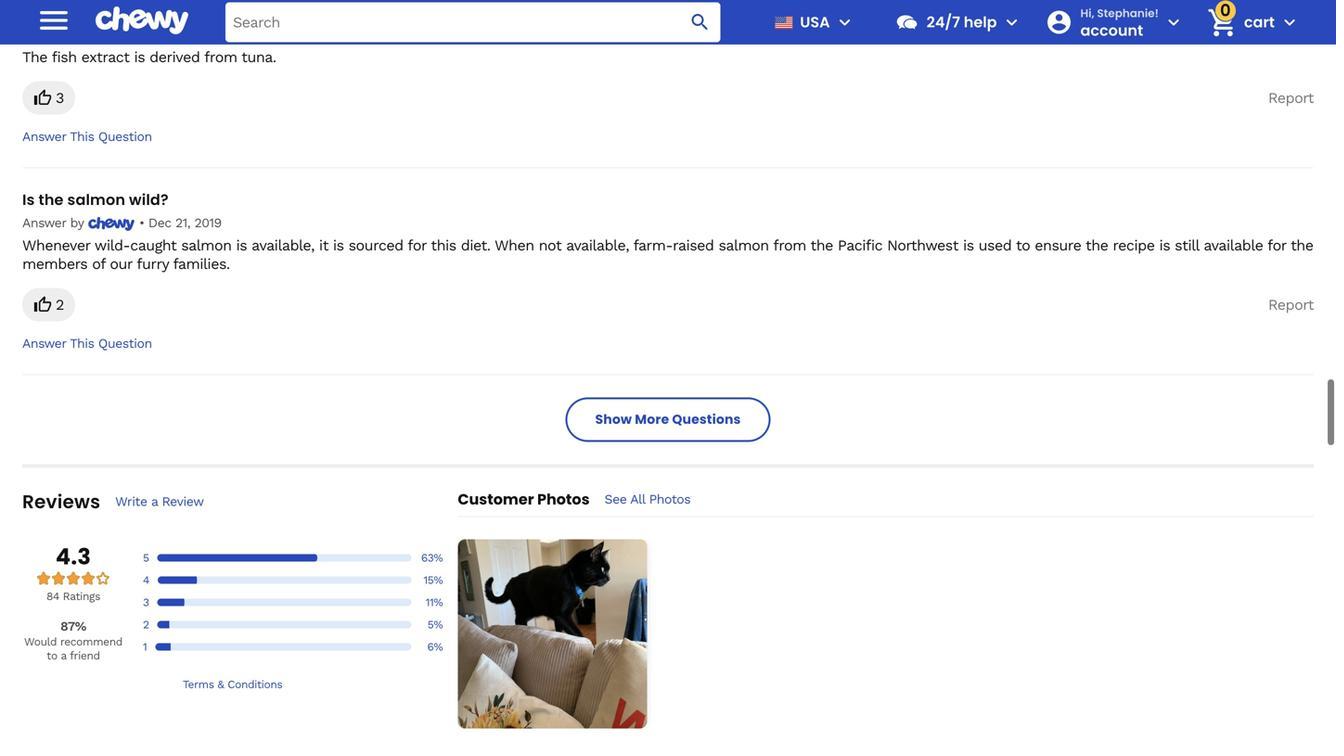 Task type: vqa. For each thing, say whether or not it's contained in the screenshot.
Indoor
no



Task type: locate. For each thing, give the bounding box(es) containing it.
my cat has various food allergies including an allergy to tuna. any idea what fish is used in the fish extract?
[[22, 1, 843, 22]]

2 horizontal spatial to
[[1016, 237, 1030, 254]]

a left friend
[[61, 650, 67, 663]]

2 this from the top
[[70, 336, 94, 351]]

1 vertical spatial by
[[70, 215, 84, 231]]

3 answer from the top
[[22, 215, 66, 231]]

questions
[[672, 411, 741, 429]]

the
[[22, 48, 47, 66]]

0 vertical spatial answer this question
[[22, 129, 152, 144]]

any
[[499, 1, 529, 22]]

4.3
[[56, 542, 91, 573]]

2 horizontal spatial fish
[[749, 1, 776, 22]]

tuna. left any
[[455, 1, 495, 22]]

a inside 87% would recommend to a friend
[[61, 650, 67, 663]]

1 question from the top
[[98, 129, 152, 144]]

question down our on the top
[[98, 336, 152, 351]]

answer by up whenever
[[22, 215, 88, 231]]

it
[[319, 237, 328, 254]]

0 vertical spatial answer this question button
[[22, 128, 152, 145]]

menu image left has
[[35, 2, 72, 39]]

customer photos
[[458, 489, 590, 510]]

to
[[436, 1, 452, 22], [1016, 237, 1030, 254], [47, 650, 57, 663]]

2 by from the top
[[70, 215, 84, 231]]

for left this
[[408, 237, 427, 254]]

2 answer from the top
[[22, 129, 66, 144]]

2 answer by from the top
[[22, 215, 88, 231]]

answer by for the
[[22, 215, 88, 231]]

1 for from the left
[[408, 237, 427, 254]]

answer this question button down 2 button
[[22, 335, 152, 352]]

account menu image
[[1162, 11, 1185, 33]]

3 down cat
[[56, 89, 64, 107]]

still
[[1175, 237, 1199, 254]]

answer
[[22, 27, 66, 42], [22, 129, 66, 144], [22, 215, 66, 231], [22, 336, 66, 351]]

0 horizontal spatial tuna.
[[241, 48, 276, 66]]

0 horizontal spatial for
[[408, 237, 427, 254]]

help menu image
[[1001, 11, 1023, 33]]

photos left see
[[537, 489, 590, 510]]

from inside whenever wild-caught salmon is available, it is sourced for this diet. when not available, farm-raised salmon from the pacific northwest is used to ensure the recipe is still available for the members of our furry families.
[[773, 237, 806, 254]]

answer this question button down the 3 button
[[22, 128, 152, 145]]

salmon
[[67, 189, 125, 210], [181, 237, 231, 254], [719, 237, 769, 254]]

3 down 4
[[143, 596, 149, 609]]

0 horizontal spatial a
[[61, 650, 67, 663]]

available, right not
[[566, 237, 629, 254]]

question up 'wild?'
[[98, 129, 152, 144]]

this down the 3 button
[[70, 129, 94, 144]]

the right available
[[1291, 237, 1313, 254]]

usa button
[[767, 0, 856, 45]]

chewy image
[[88, 29, 135, 43], [88, 217, 135, 231]]

1 by from the top
[[70, 27, 84, 42]]

1 horizontal spatial fish
[[613, 1, 640, 22]]

to left ensure
[[1016, 237, 1030, 254]]

0 vertical spatial question
[[98, 129, 152, 144]]

1 answer this question from the top
[[22, 129, 152, 144]]

used left ensure
[[979, 237, 1012, 254]]

24/7 help
[[927, 12, 997, 32]]

1 vertical spatial from
[[773, 237, 806, 254]]

1 horizontal spatial used
[[979, 237, 1012, 254]]

0 vertical spatial answer by
[[22, 27, 88, 42]]

0 horizontal spatial used
[[660, 1, 698, 22]]

87%
[[60, 619, 86, 634]]

1 this from the top
[[70, 129, 94, 144]]

report
[[1268, 89, 1314, 107], [1268, 296, 1314, 314]]

sourced
[[349, 237, 403, 254]]

1 vertical spatial report button
[[1268, 288, 1314, 322]]

see
[[605, 492, 627, 507]]

2 answer this question button from the top
[[22, 335, 152, 352]]

from down 2020
[[204, 48, 237, 66]]

0 vertical spatial by
[[70, 27, 84, 42]]

conditions
[[228, 678, 282, 691]]

•
[[139, 27, 144, 42], [139, 215, 144, 231]]

more
[[635, 411, 669, 429]]

answer this question
[[22, 129, 152, 144], [22, 336, 152, 351]]

1 report from the top
[[1268, 89, 1314, 107]]

1 answer from the top
[[22, 27, 66, 42]]

1 report button from the top
[[1268, 81, 1314, 115]]

account
[[1081, 20, 1143, 41]]

answer this question down the 3 button
[[22, 129, 152, 144]]

is
[[644, 1, 657, 22], [134, 48, 145, 66], [236, 237, 247, 254], [333, 237, 344, 254], [963, 237, 974, 254], [1159, 237, 1170, 254]]

question
[[98, 129, 152, 144], [98, 336, 152, 351]]

1 horizontal spatial 2
[[143, 619, 149, 632]]

a
[[151, 494, 158, 509], [61, 650, 67, 663]]

1 horizontal spatial photos
[[649, 492, 691, 507]]

2 chewy image from the top
[[88, 217, 135, 231]]

1 answer this question button from the top
[[22, 128, 152, 145]]

1 vertical spatial question
[[98, 336, 152, 351]]

0 horizontal spatial from
[[204, 48, 237, 66]]

answer by for cat
[[22, 27, 88, 42]]

photos right "all"
[[649, 492, 691, 507]]

answer by
[[22, 27, 88, 42], [22, 215, 88, 231]]

to right allergy
[[436, 1, 452, 22]]

0 vertical spatial 3
[[56, 89, 64, 107]]

0 vertical spatial used
[[660, 1, 698, 22]]

report for is the salmon wild?
[[1268, 296, 1314, 314]]

2 down members
[[56, 296, 64, 314]]

for right available
[[1268, 237, 1286, 254]]

fish right the the
[[52, 48, 77, 66]]

our
[[110, 255, 132, 273]]

the
[[720, 1, 745, 22], [38, 189, 64, 210], [811, 237, 833, 254], [1086, 237, 1108, 254], [1291, 237, 1313, 254]]

answer down the 3 button
[[22, 129, 66, 144]]

2 vertical spatial to
[[47, 650, 57, 663]]

terms & conditions
[[183, 678, 282, 691]]

used inside whenever wild-caught salmon is available, it is sourced for this diet. when not available, farm-raised salmon from the pacific northwest is used to ensure the recipe is still available for the members of our furry families.
[[979, 237, 1012, 254]]

wild-
[[95, 237, 130, 254]]

answer this question down 2 button
[[22, 336, 152, 351]]

0 horizontal spatial 2
[[56, 296, 64, 314]]

0 vertical spatial from
[[204, 48, 237, 66]]

1 horizontal spatial available,
[[566, 237, 629, 254]]

from
[[204, 48, 237, 66], [773, 237, 806, 254]]

chewy image up 'extract'
[[88, 29, 135, 43]]

would
[[24, 636, 57, 649]]

21,
[[175, 215, 190, 231]]

families.
[[173, 255, 230, 273]]

• left dec
[[139, 215, 144, 231]]

0 vertical spatial tuna.
[[455, 1, 495, 22]]

0 vertical spatial •
[[139, 27, 144, 42]]

1 vertical spatial answer by
[[22, 215, 88, 231]]

chewy image up the "wild-"
[[88, 217, 135, 231]]

salmon right raised
[[719, 237, 769, 254]]

0 horizontal spatial salmon
[[67, 189, 125, 210]]

6%
[[427, 641, 443, 654]]

all
[[630, 492, 645, 507]]

by down is the salmon wild?
[[70, 215, 84, 231]]

Product search field
[[225, 2, 721, 42]]

report button for is the salmon wild?
[[1268, 288, 1314, 322]]

0 vertical spatial report
[[1268, 89, 1314, 107]]

items image
[[1206, 6, 1238, 39]]

2 • from the top
[[139, 215, 144, 231]]

1 vertical spatial report
[[1268, 296, 1314, 314]]

answer up the the
[[22, 27, 66, 42]]

list item
[[458, 540, 647, 729]]

0 vertical spatial report button
[[1268, 81, 1314, 115]]

help
[[964, 12, 997, 32]]

to down would
[[47, 650, 57, 663]]

chewy image for has
[[88, 29, 135, 43]]

this down 2 button
[[70, 336, 94, 351]]

1 horizontal spatial for
[[1268, 237, 1286, 254]]

1 horizontal spatial menu image
[[834, 11, 856, 33]]

15%
[[424, 574, 443, 587]]

2 answer this question from the top
[[22, 336, 152, 351]]

chewy image for salmon
[[88, 217, 135, 231]]

photos
[[537, 489, 590, 510], [649, 492, 691, 507]]

tuna.
[[455, 1, 495, 22], [241, 48, 276, 66]]

• for various
[[139, 27, 144, 42]]

1 vertical spatial a
[[61, 650, 67, 663]]

87% would recommend to a friend
[[24, 619, 122, 663]]

1 vertical spatial answer this question button
[[22, 335, 152, 352]]

by down has
[[70, 27, 84, 42]]

has
[[77, 1, 106, 22]]

menu image inside the usa "popup button"
[[834, 11, 856, 33]]

24/7 help link
[[888, 0, 997, 45]]

1 horizontal spatial to
[[436, 1, 452, 22]]

4 answer from the top
[[22, 336, 66, 351]]

0 horizontal spatial available,
[[252, 237, 314, 254]]

0 horizontal spatial 3
[[56, 89, 64, 107]]

this
[[70, 129, 94, 144], [70, 336, 94, 351]]

• left the jan
[[139, 27, 144, 42]]

1 vertical spatial 2
[[143, 619, 149, 632]]

1 vertical spatial chewy image
[[88, 217, 135, 231]]

an
[[355, 1, 375, 22]]

0 vertical spatial a
[[151, 494, 158, 509]]

answer up whenever
[[22, 215, 66, 231]]

1 answer by from the top
[[22, 27, 88, 42]]

salmon up the families.
[[181, 237, 231, 254]]

1 • from the top
[[139, 27, 144, 42]]

2 question from the top
[[98, 336, 152, 351]]

hi, stephanie! account
[[1081, 5, 1159, 41]]

answer by down cat
[[22, 27, 88, 42]]

1 vertical spatial answer this question
[[22, 336, 152, 351]]

the right is
[[38, 189, 64, 210]]

wild?
[[129, 189, 169, 210]]

1 vertical spatial 3
[[143, 596, 149, 609]]

1 vertical spatial •
[[139, 215, 144, 231]]

northwest
[[887, 237, 958, 254]]

tuna. down 'allergies'
[[241, 48, 276, 66]]

fish right what
[[613, 1, 640, 22]]

1 chewy image from the top
[[88, 29, 135, 43]]

menu image
[[35, 2, 72, 39], [834, 11, 856, 33]]

used left "in"
[[660, 1, 698, 22]]

0 horizontal spatial to
[[47, 650, 57, 663]]

from left "pacific"
[[773, 237, 806, 254]]

the right "in"
[[720, 1, 745, 22]]

stephanie!
[[1097, 5, 1159, 21]]

is left still
[[1159, 237, 1170, 254]]

by for salmon
[[70, 215, 84, 231]]

is left submit search image
[[644, 1, 657, 22]]

available, left it
[[252, 237, 314, 254]]

2 button
[[22, 288, 75, 322]]

salmon up the "wild-"
[[67, 189, 125, 210]]

this for salmon
[[70, 336, 94, 351]]

0 vertical spatial chewy image
[[88, 29, 135, 43]]

menu image right usa
[[834, 11, 856, 33]]

1 vertical spatial used
[[979, 237, 1012, 254]]

a right write
[[151, 494, 158, 509]]

2019
[[194, 215, 222, 231]]

chewy support image
[[895, 10, 919, 34]]

answer down 2 button
[[22, 336, 66, 351]]

2 up 1
[[143, 619, 149, 632]]

0 vertical spatial this
[[70, 129, 94, 144]]

1 vertical spatial this
[[70, 336, 94, 351]]

0 vertical spatial 2
[[56, 296, 64, 314]]

fish left extract?
[[749, 1, 776, 22]]

2 report from the top
[[1268, 296, 1314, 314]]

1 vertical spatial to
[[1016, 237, 1030, 254]]

1 horizontal spatial from
[[773, 237, 806, 254]]

reviews
[[22, 489, 100, 515]]

is right it
[[333, 237, 344, 254]]

by
[[70, 27, 84, 42], [70, 215, 84, 231]]

pacific
[[838, 237, 882, 254]]

used
[[660, 1, 698, 22], [979, 237, 1012, 254]]

fish
[[613, 1, 640, 22], [749, 1, 776, 22], [52, 48, 77, 66]]

report button
[[1268, 81, 1314, 115], [1268, 288, 1314, 322]]

2 report button from the top
[[1268, 288, 1314, 322]]

cart link
[[1200, 0, 1275, 45]]

1
[[143, 641, 147, 654]]

farm-
[[633, 237, 673, 254]]



Task type: describe. For each thing, give the bounding box(es) containing it.
1 vertical spatial tuna.
[[241, 48, 276, 66]]

show more questions button
[[566, 398, 771, 442]]

allergy
[[379, 1, 432, 22]]

write a review link
[[115, 494, 204, 510]]

0 vertical spatial to
[[436, 1, 452, 22]]

submit search image
[[689, 11, 711, 33]]

question for various
[[98, 129, 152, 144]]

this for has
[[70, 129, 94, 144]]

1 available, from the left
[[252, 237, 314, 254]]

cart
[[1244, 12, 1275, 32]]

usa
[[800, 12, 830, 32]]

review
[[162, 494, 204, 509]]

84
[[46, 590, 59, 603]]

the left the recipe
[[1086, 237, 1108, 254]]

cat
[[49, 1, 74, 22]]

derived
[[150, 48, 200, 66]]

whenever
[[22, 237, 90, 254]]

recommend
[[60, 636, 122, 649]]

chewy home image
[[96, 0, 188, 41]]

11%
[[426, 596, 443, 609]]

write
[[115, 494, 147, 509]]

• jan 08, 2020
[[135, 27, 226, 42]]

1 horizontal spatial a
[[151, 494, 158, 509]]

is left it
[[236, 237, 247, 254]]

various
[[110, 1, 167, 22]]

3 button
[[22, 81, 75, 115]]

cart menu image
[[1279, 11, 1301, 33]]

4
[[143, 574, 149, 587]]

to inside 87% would recommend to a friend
[[47, 650, 57, 663]]

extract?
[[780, 1, 843, 22]]

ensure
[[1035, 237, 1081, 254]]

Search text field
[[225, 2, 721, 42]]

raised
[[673, 237, 714, 254]]

answer this question for salmon
[[22, 336, 152, 351]]

terms & conditions link
[[22, 678, 443, 692]]

diet.
[[461, 237, 490, 254]]

including
[[279, 1, 351, 22]]

63%
[[421, 552, 443, 565]]

answer this question button for salmon
[[22, 335, 152, 352]]

show
[[595, 411, 632, 429]]

2 available, from the left
[[566, 237, 629, 254]]

see all photos
[[605, 492, 691, 507]]

ratings
[[63, 590, 100, 603]]

my
[[22, 1, 45, 22]]

caught
[[130, 237, 177, 254]]

report button for my cat has various food allergies including an allergy to tuna. any idea what fish is used in the fish extract?
[[1268, 81, 1314, 115]]

84 ratings
[[46, 590, 100, 603]]

of
[[92, 255, 105, 273]]

question for wild?
[[98, 336, 152, 351]]

the left "pacific"
[[811, 237, 833, 254]]

available
[[1204, 237, 1263, 254]]

is the salmon wild?
[[22, 189, 169, 210]]

friend
[[70, 650, 100, 663]]

what
[[570, 1, 609, 22]]

this
[[431, 237, 456, 254]]

08,
[[173, 27, 192, 42]]

is
[[22, 189, 35, 210]]

not
[[539, 237, 562, 254]]

5%
[[428, 619, 443, 632]]

terms
[[183, 678, 214, 691]]

5
[[143, 552, 149, 565]]

idea
[[533, 1, 567, 22]]

0 horizontal spatial fish
[[52, 48, 77, 66]]

2 horizontal spatial salmon
[[719, 237, 769, 254]]

allergies
[[209, 1, 275, 22]]

• for wild?
[[139, 215, 144, 231]]

answer this question for has
[[22, 129, 152, 144]]

is right the northwest
[[963, 237, 974, 254]]

1 horizontal spatial tuna.
[[455, 1, 495, 22]]

24/7
[[927, 12, 960, 32]]

recipe
[[1113, 237, 1155, 254]]

1 horizontal spatial 3
[[143, 596, 149, 609]]

3 inside button
[[56, 89, 64, 107]]

2 inside button
[[56, 296, 64, 314]]

customer
[[458, 489, 534, 510]]

answer this question button for has
[[22, 128, 152, 145]]

when
[[495, 237, 534, 254]]

whenever wild-caught salmon is available, it is sourced for this diet. when not available, farm-raised salmon from the pacific northwest is used to ensure the recipe is still available for the members of our furry families.
[[22, 237, 1313, 273]]

to inside whenever wild-caught salmon is available, it is sourced for this diet. when not available, farm-raised salmon from the pacific northwest is used to ensure the recipe is still available for the members of our furry families.
[[1016, 237, 1030, 254]]

in
[[702, 1, 716, 22]]

2 for from the left
[[1268, 237, 1286, 254]]

• dec 21, 2019
[[135, 215, 222, 231]]

by for has
[[70, 27, 84, 42]]

dec
[[148, 215, 171, 231]]

report for my cat has various food allergies including an allergy to tuna. any idea what fish is used in the fish extract?
[[1268, 89, 1314, 107]]

the fish extract is derived from tuna.
[[22, 48, 276, 66]]

&
[[217, 678, 224, 691]]

is right 'extract'
[[134, 48, 145, 66]]

members
[[22, 255, 87, 273]]

write a review
[[115, 494, 204, 509]]

0 horizontal spatial menu image
[[35, 2, 72, 39]]

jan
[[148, 27, 169, 42]]

2020
[[196, 27, 226, 42]]

photos inside see all photos button
[[649, 492, 691, 507]]

show more questions
[[595, 411, 741, 429]]

food
[[171, 1, 205, 22]]

furry
[[137, 255, 169, 273]]

see all photos button
[[605, 491, 691, 509]]

0 horizontal spatial photos
[[537, 489, 590, 510]]

1 horizontal spatial salmon
[[181, 237, 231, 254]]

extract
[[81, 48, 129, 66]]

hi,
[[1081, 5, 1094, 21]]



